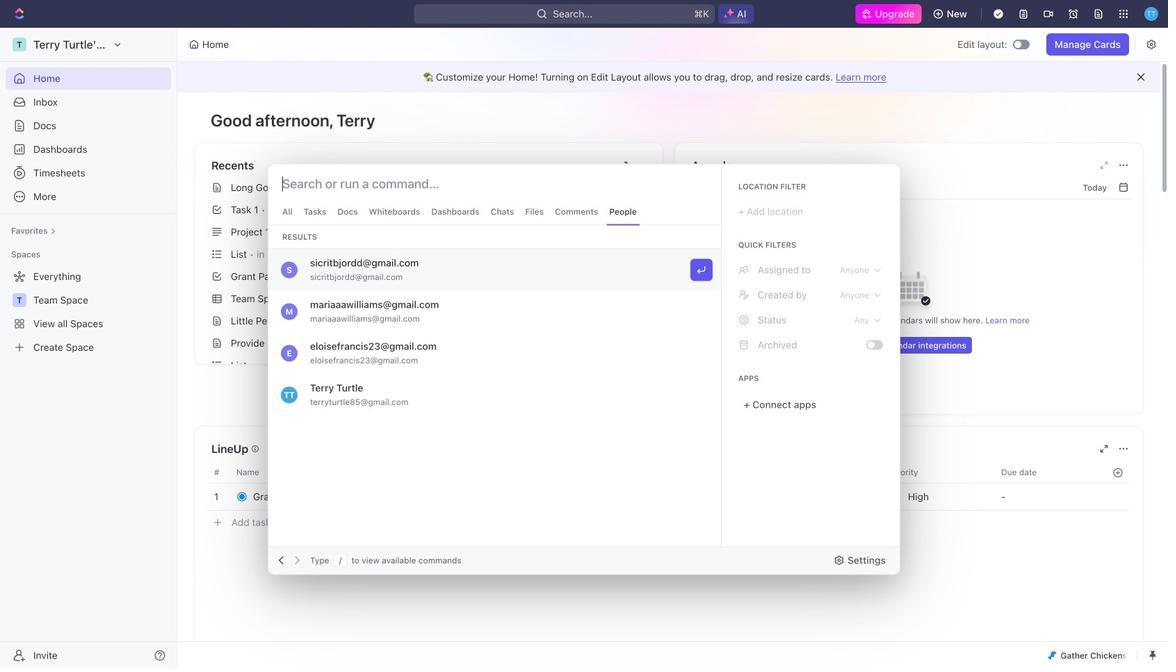 Task type: describe. For each thing, give the bounding box(es) containing it.
2 oqyu6 image from the top
[[738, 290, 750, 301]]

a3t97 image
[[738, 340, 750, 351]]

mariaaawilliams@gmail.com, , element
[[281, 304, 298, 320]]

1 oqyu6 image from the top
[[738, 265, 750, 276]]

terry turtle, , element
[[281, 387, 298, 404]]



Task type: vqa. For each thing, say whether or not it's contained in the screenshot.
/ associated with 1
no



Task type: locate. For each thing, give the bounding box(es) containing it.
drumstick bite image
[[1048, 652, 1057, 660]]

Search or run a command… text field
[[282, 176, 453, 192]]

1 vertical spatial oqyu6 image
[[738, 290, 750, 301]]

eloisefrancis23@gmail.com, , element
[[281, 345, 298, 362]]

alert
[[177, 62, 1161, 92]]

tree inside sidebar navigation
[[6, 266, 171, 359]]

sidebar navigation
[[0, 28, 177, 670]]

0 vertical spatial oqyu6 image
[[738, 265, 750, 276]]

2 vertical spatial oqyu6 image
[[738, 315, 750, 326]]

sicritbjordd@gmail.com, , element
[[281, 262, 298, 279]]

3 oqyu6 image from the top
[[738, 315, 750, 326]]

oqyu6 image
[[738, 265, 750, 276], [738, 290, 750, 301], [738, 315, 750, 326]]

tree
[[6, 266, 171, 359]]



